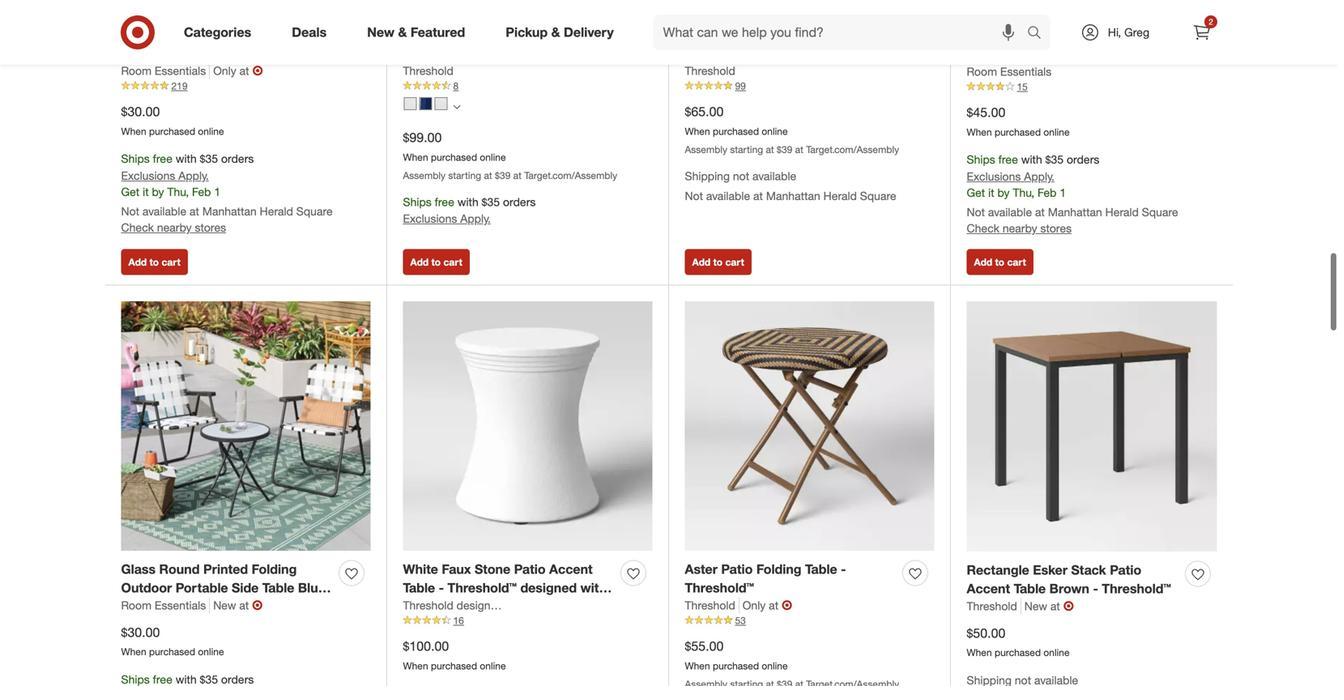 Task type: describe. For each thing, give the bounding box(es) containing it.
add for $30.00
[[128, 256, 147, 268]]

with down 219
[[176, 152, 197, 166]]

studio
[[403, 599, 443, 615]]

new inside room essentials new at ¬
[[213, 598, 236, 613]]

apply. for $45.00
[[1025, 169, 1055, 184]]

esker
[[1034, 563, 1068, 578]]

assembly for $65.00
[[685, 144, 728, 156]]

online inside the $55.00 when purchased online
[[762, 660, 788, 672]]

side inside shawboro patio side table - threshold™
[[505, 27, 532, 43]]

threshold™ inside rectangle esker stack patio accent table brown - threshold™
[[1103, 581, 1172, 597]]

$35 for $30.00
[[200, 152, 218, 166]]

$39 for $65.00
[[777, 144, 793, 156]]

online for printed
[[198, 646, 224, 658]]

bistro
[[685, 45, 722, 61]]

$100.00 when purchased online
[[403, 639, 506, 672]]

patio inside white faux stone patio accent table - threshold™ designed with studio mcgee
[[514, 562, 546, 578]]

16 link
[[403, 614, 653, 628]]

online for folding
[[762, 125, 788, 137]]

$99.00
[[403, 130, 442, 146]]

free inside ships free with $35 orders exclusions apply.
[[435, 195, 455, 209]]

essentials™ inside glass round printed folding outdoor portable side table blue - room essentials™
[[170, 599, 241, 615]]

portable
[[176, 580, 228, 596]]

blue
[[298, 580, 326, 596]]

1 for $45.00
[[1060, 186, 1067, 200]]

8 link
[[403, 79, 653, 93]]

get for $45.00
[[967, 186, 986, 200]]

shawboro
[[403, 27, 466, 43]]

ships inside ships free with $35 orders exclusions apply.
[[403, 195, 432, 209]]

$45.00
[[967, 105, 1006, 120]]

room essentials
[[967, 64, 1052, 79]]

1 horizontal spatial new
[[367, 24, 395, 40]]

round for folding round patio accent table - clear - room essentials™
[[170, 27, 210, 43]]

when for shawboro patio side table - threshold™
[[403, 151, 428, 163]]

purchased for french cafe folding round patio bistro table - threshold™
[[713, 125, 759, 137]]

essentials™ inside folding round patio accent table - clear - room essentials™
[[216, 45, 286, 61]]

starting for $99.00
[[448, 170, 482, 182]]

categories
[[184, 24, 251, 40]]

when for glass round printed folding outdoor portable side table blue - room essentials™
[[121, 646, 146, 658]]

room inside tiered accent table - room essentials™
[[1101, 28, 1138, 44]]

threshold™ inside french cafe folding round patio bistro table - threshold™
[[770, 45, 840, 61]]

add to cart button for $65.00
[[685, 249, 752, 275]]

2
[[1209, 17, 1214, 27]]

french
[[685, 27, 728, 43]]

herald inside shipping not available not available at manhattan herald square
[[824, 189, 857, 203]]

$65.00 when purchased online assembly starting at $39 at target.com/assembly
[[685, 104, 900, 156]]

new & featured
[[367, 24, 465, 40]]

2 link
[[1185, 15, 1221, 50]]

threshold inside threshold new at ¬
[[967, 599, 1018, 613]]

add for $99.00
[[411, 256, 429, 268]]

$39 for $99.00
[[495, 170, 511, 182]]

- inside rectangle esker stack patio accent table brown - threshold™
[[1094, 581, 1099, 597]]

round inside french cafe folding round patio bistro table - threshold™
[[812, 27, 853, 43]]

$30.00 for glass round printed folding outdoor portable side table blue - room essentials™
[[121, 625, 160, 640]]

all colors image
[[453, 103, 461, 111]]

not for tiered accent table - room essentials™
[[967, 205, 986, 219]]

check for $30.00
[[121, 221, 154, 235]]

add to cart for $30.00
[[128, 256, 181, 268]]

purchased for glass round printed folding outdoor portable side table blue - room essentials™
[[149, 646, 195, 658]]

with down $45.00 when purchased online
[[1022, 153, 1043, 167]]

to for $30.00
[[150, 256, 159, 268]]

ships free with $35 orders exclusions apply. get it by thu, feb 1 not available at manhattan herald square check nearby stores for $45.00
[[967, 153, 1179, 235]]

square for folding round patio accent table - clear - room essentials™
[[296, 204, 333, 218]]

purchased for rectangle esker stack patio accent table brown - threshold™
[[995, 647, 1042, 659]]

w/studio
[[507, 598, 552, 613]]

feb for $30.00
[[192, 185, 211, 199]]

$30.00 when purchased online for portable
[[121, 625, 224, 658]]

teak image
[[435, 97, 448, 110]]

essentials for folding round patio accent table - clear - room essentials™
[[155, 64, 206, 78]]

white faux stone patio accent table - threshold™ designed with studio mcgee link
[[403, 560, 615, 615]]

deals
[[292, 24, 327, 40]]

glass
[[121, 562, 156, 578]]

with inside ships free with $35 orders exclusions apply.
[[458, 195, 479, 209]]

ships free with $35 orders exclusions apply. get it by thu, feb 1 not available at manhattan herald square check nearby stores for $30.00
[[121, 152, 333, 235]]

table inside white faux stone patio accent table - threshold™ designed with studio mcgee
[[403, 580, 435, 596]]

target.com/assembly for french cafe folding round patio bistro table - threshold™
[[807, 144, 900, 156]]

side inside glass round printed folding outdoor portable side table blue - room essentials™
[[232, 580, 259, 596]]

only inside room essentials only at ¬
[[213, 64, 236, 78]]

aster patio folding table - threshold™
[[685, 562, 847, 596]]

french cafe folding round patio bistro table - threshold™
[[685, 27, 888, 61]]

pickup & delivery link
[[492, 15, 634, 50]]

exclusions for $30.00
[[121, 169, 175, 183]]

featured
[[411, 24, 465, 40]]

search button
[[1020, 15, 1059, 53]]

outdoor
[[121, 580, 172, 596]]

threshold link down bistro
[[685, 63, 736, 79]]

french cafe folding round patio bistro table - threshold™ link
[[685, 26, 897, 63]]

new & featured link
[[354, 15, 486, 50]]

threshold designed w/studio mcgee link
[[403, 598, 592, 614]]

folding round patio accent table - clear - room essentials™
[[121, 27, 328, 61]]

only inside threshold only at ¬
[[743, 598, 766, 613]]

pickup & delivery
[[506, 24, 614, 40]]

accent inside folding round patio accent table - clear - room essentials™
[[249, 27, 293, 43]]

thu, for $30.00
[[167, 185, 189, 199]]

$50.00
[[967, 625, 1006, 641]]

orders for $45.00
[[1067, 153, 1100, 167]]

greg
[[1125, 25, 1150, 39]]

stack
[[1072, 563, 1107, 578]]

1 mcgee from the left
[[555, 598, 592, 613]]

delivery
[[564, 24, 614, 40]]

glass round printed folding outdoor portable side table blue - room essentials™ link
[[121, 560, 333, 615]]

add to cart for $99.00
[[411, 256, 463, 268]]

$35 for $45.00
[[1046, 153, 1064, 167]]

herald for tiered accent table - room essentials™
[[1106, 205, 1139, 219]]

threshold link up 53
[[685, 598, 740, 614]]

white image
[[404, 97, 417, 110]]

printed
[[203, 562, 248, 578]]

it for $30.00
[[143, 185, 149, 199]]

room inside room essentials only at ¬
[[121, 64, 152, 78]]

new inside threshold new at ¬
[[1025, 599, 1048, 613]]

What can we help you find? suggestions appear below search field
[[654, 15, 1032, 50]]

glass round printed folding outdoor portable side table blue - room essentials™
[[121, 562, 326, 615]]

to for $99.00
[[432, 256, 441, 268]]

round for glass round printed folding outdoor portable side table blue - room essentials™
[[159, 562, 200, 578]]

room essentials link for folding round patio accent table - clear - room essentials™
[[121, 63, 210, 79]]

by for $45.00
[[998, 186, 1010, 200]]

15
[[1018, 81, 1028, 93]]

purchased for shawboro patio side table - threshold™
[[431, 151, 477, 163]]

stores for $45.00
[[1041, 221, 1072, 235]]

shawboro patio side table - threshold™
[[403, 27, 576, 61]]

- inside french cafe folding round patio bistro table - threshold™
[[761, 45, 767, 61]]

assembly for $99.00
[[403, 170, 446, 182]]

rectangle esker stack patio accent table brown - threshold™ link
[[967, 561, 1180, 598]]

threshold™ inside aster patio folding table - threshold™
[[685, 580, 755, 596]]

add for $65.00
[[693, 256, 711, 268]]

0 horizontal spatial designed
[[457, 598, 504, 613]]

219 link
[[121, 79, 371, 93]]

when for french cafe folding round patio bistro table - threshold™
[[685, 125, 711, 137]]

purchased for folding round patio accent table - clear - room essentials™
[[149, 125, 195, 137]]

tiered accent table - room essentials™ link
[[967, 27, 1180, 64]]

room essentials new at ¬
[[121, 598, 263, 613]]

all colors element
[[453, 101, 461, 111]]

folding inside glass round printed folding outdoor portable side table blue - room essentials™
[[252, 562, 297, 578]]

threshold for threshold designed w/studio mcgee
[[403, 598, 454, 613]]

threshold only at ¬
[[685, 598, 793, 613]]

hi,
[[1109, 25, 1122, 39]]

search
[[1020, 26, 1059, 42]]

not inside shipping not available not available at manhattan herald square
[[685, 189, 704, 203]]

- inside aster patio folding table - threshold™
[[841, 562, 847, 578]]

$35 inside ships free with $35 orders exclusions apply.
[[482, 195, 500, 209]]

tiered
[[967, 28, 1006, 44]]

apply. inside ships free with $35 orders exclusions apply.
[[461, 212, 491, 226]]

free for $30.00
[[153, 152, 173, 166]]

$45.00 when purchased online
[[967, 105, 1070, 138]]

1 horizontal spatial exclusions apply. button
[[403, 211, 491, 227]]

99
[[735, 80, 746, 92]]

room essentials link up 15
[[967, 64, 1052, 80]]

table inside shawboro patio side table - threshold™
[[535, 27, 567, 43]]

nearby for $30.00
[[157, 221, 192, 235]]

stone
[[475, 562, 511, 578]]

purchased inside the $55.00 when purchased online
[[713, 660, 759, 672]]

$99.00 when purchased online assembly starting at $39 at target.com/assembly
[[403, 130, 618, 182]]

online for patio
[[198, 125, 224, 137]]

16
[[453, 615, 464, 627]]

folding round patio accent table - clear - room essentials™ link
[[121, 26, 333, 63]]

cafe
[[731, 27, 760, 43]]

to for $45.00
[[996, 256, 1005, 268]]

when inside the $55.00 when purchased online
[[685, 660, 711, 672]]

manhattan for tiered accent table - room essentials™
[[1049, 205, 1103, 219]]

clear
[[130, 45, 163, 61]]

cart for $99.00
[[444, 256, 463, 268]]

to for $65.00
[[714, 256, 723, 268]]



Task type: vqa. For each thing, say whether or not it's contained in the screenshot.
box within SOOOO many pom poms, stickers and jewels are included with this kit! As others have mentioned, make sure you have extra glue on hand before you begin. Also, the glue did not work well for us for the pom poms at all. My daughter glued pom poms to the top of the roof like on the box and they all fell off (and we used a generous amount of glue) so I am going to use my hot glue gun to put them on for her. The paint was also a little hard to control and got rather messy. Otherwise this was a cute and fun craft!
no



Task type: locate. For each thing, give the bounding box(es) containing it.
free
[[153, 152, 173, 166], [999, 153, 1019, 167], [435, 195, 455, 209]]

- inside shawboro patio side table - threshold™
[[571, 27, 576, 43]]

table inside rectangle esker stack patio accent table brown - threshold™
[[1014, 581, 1047, 597]]

1 & from the left
[[398, 24, 407, 40]]

hi, greg
[[1109, 25, 1150, 39]]

table inside french cafe folding round patio bistro table - threshold™
[[726, 45, 758, 61]]

at inside threshold only at ¬
[[769, 598, 779, 613]]

free down the $99.00
[[435, 195, 455, 209]]

starting up not
[[730, 144, 764, 156]]

$55.00 when purchased online
[[685, 639, 788, 672]]

threshold™ up 99 link
[[770, 45, 840, 61]]

rectangle
[[967, 563, 1030, 578]]

ships free with $35 orders exclusions apply.
[[403, 195, 536, 226]]

1 horizontal spatial not
[[685, 189, 704, 203]]

0 horizontal spatial thu,
[[167, 185, 189, 199]]

new left 'shawboro'
[[367, 24, 395, 40]]

purchased
[[149, 125, 195, 137], [713, 125, 759, 137], [995, 126, 1042, 138], [431, 151, 477, 163], [149, 646, 195, 658], [995, 647, 1042, 659], [431, 660, 477, 672], [713, 660, 759, 672]]

when inside $100.00 when purchased online
[[403, 660, 428, 672]]

add to cart button for $99.00
[[403, 249, 470, 275]]

threshold down bistro
[[685, 64, 736, 78]]

exclusions for $45.00
[[967, 169, 1021, 184]]

folding up threshold only at ¬
[[757, 562, 802, 578]]

1 vertical spatial side
[[232, 580, 259, 596]]

patio right stack
[[1111, 563, 1142, 578]]

threshold up 8
[[403, 64, 454, 78]]

deals link
[[278, 15, 347, 50]]

0 horizontal spatial new
[[213, 598, 236, 613]]

219
[[171, 80, 188, 92]]

0 horizontal spatial orders
[[221, 152, 254, 166]]

2 horizontal spatial free
[[999, 153, 1019, 167]]

53
[[735, 615, 746, 627]]

at inside shipping not available not available at manhattan herald square
[[754, 189, 763, 203]]

nearby for $45.00
[[1003, 221, 1038, 235]]

- inside white faux stone patio accent table - threshold™ designed with studio mcgee
[[439, 580, 444, 596]]

when for white faux stone patio accent table - threshold™ designed with studio mcgee
[[403, 660, 428, 672]]

accent inside tiered accent table - room essentials™
[[1010, 28, 1053, 44]]

with inside white faux stone patio accent table - threshold™ designed with studio mcgee
[[581, 580, 607, 596]]

patio inside aster patio folding table - threshold™
[[722, 562, 753, 578]]

0 horizontal spatial &
[[398, 24, 407, 40]]

threshold inside threshold only at ¬
[[685, 598, 736, 613]]

0 vertical spatial $39
[[777, 144, 793, 156]]

add to cart for $45.00
[[975, 256, 1027, 268]]

exclusions
[[121, 169, 175, 183], [967, 169, 1021, 184], [403, 212, 457, 226]]

0 vertical spatial $30.00
[[121, 104, 160, 120]]

new down esker
[[1025, 599, 1048, 613]]

1 vertical spatial $30.00
[[121, 625, 160, 640]]

orders down 15 link
[[1067, 153, 1100, 167]]

online for stone
[[480, 660, 506, 672]]

target.com/assembly for shawboro patio side table - threshold™
[[525, 170, 618, 182]]

0 horizontal spatial assembly
[[403, 170, 446, 182]]

manhattan
[[767, 189, 821, 203], [202, 204, 257, 218], [1049, 205, 1103, 219]]

2 horizontal spatial not
[[967, 205, 986, 219]]

cart for $65.00
[[726, 256, 745, 268]]

online inside $99.00 when purchased online assembly starting at $39 at target.com/assembly
[[480, 151, 506, 163]]

with down $99.00 when purchased online assembly starting at $39 at target.com/assembly
[[458, 195, 479, 209]]

designed up 16
[[457, 598, 504, 613]]

1 vertical spatial $39
[[495, 170, 511, 182]]

when down $65.00
[[685, 125, 711, 137]]

feb
[[192, 185, 211, 199], [1038, 186, 1057, 200]]

3 add from the left
[[693, 256, 711, 268]]

- left clear
[[121, 45, 126, 61]]

2 horizontal spatial exclusions apply. button
[[967, 169, 1055, 185]]

online inside $100.00 when purchased online
[[480, 660, 506, 672]]

shipping not available not available at manhattan herald square
[[685, 169, 897, 203]]

1 $30.00 from the top
[[121, 104, 160, 120]]

aster
[[685, 562, 718, 578]]

starting inside $99.00 when purchased online assembly starting at $39 at target.com/assembly
[[448, 170, 482, 182]]

table inside folding round patio accent table - clear - room essentials™
[[296, 27, 328, 43]]

patio inside folding round patio accent table - clear - room essentials™
[[214, 27, 246, 43]]

purchased inside $100.00 when purchased online
[[431, 660, 477, 672]]

0 vertical spatial $30.00 when purchased online
[[121, 104, 224, 137]]

2 add to cart from the left
[[411, 256, 463, 268]]

free down 219
[[153, 152, 173, 166]]

2 horizontal spatial orders
[[1067, 153, 1100, 167]]

when down $55.00
[[685, 660, 711, 672]]

3 add to cart button from the left
[[685, 249, 752, 275]]

2 to from the left
[[432, 256, 441, 268]]

table inside tiered accent table - room essentials™
[[1057, 28, 1089, 44]]

purchased down room essentials new at ¬
[[149, 646, 195, 658]]

threshold up 53
[[685, 598, 736, 613]]

0 horizontal spatial exclusions apply. button
[[121, 168, 209, 184]]

when inside $99.00 when purchased online assembly starting at $39 at target.com/assembly
[[403, 151, 428, 163]]

online inside $50.00 when purchased online
[[1044, 647, 1070, 659]]

53 link
[[685, 614, 935, 628]]

add to cart button for $45.00
[[967, 249, 1034, 275]]

0 vertical spatial side
[[505, 27, 532, 43]]

exclusions apply. button
[[121, 168, 209, 184], [967, 169, 1055, 185], [403, 211, 491, 227]]

assembly inside $65.00 when purchased online assembly starting at $39 at target.com/assembly
[[685, 144, 728, 156]]

exclusions inside ships free with $35 orders exclusions apply.
[[403, 212, 457, 226]]

online down 99 link
[[762, 125, 788, 137]]

patio left pickup
[[470, 27, 501, 43]]

with
[[176, 152, 197, 166], [1022, 153, 1043, 167], [458, 195, 479, 209], [581, 580, 607, 596]]

1 add to cart from the left
[[128, 256, 181, 268]]

online down 16 link
[[480, 660, 506, 672]]

threshold™ down stone
[[448, 580, 517, 596]]

french cafe folding round patio bistro table - threshold™ image
[[685, 0, 935, 16], [685, 0, 935, 16]]

starting inside $65.00 when purchased online assembly starting at $39 at target.com/assembly
[[730, 144, 764, 156]]

table
[[296, 27, 328, 43], [535, 27, 567, 43], [1057, 28, 1089, 44], [726, 45, 758, 61], [806, 562, 838, 578], [262, 580, 295, 596], [403, 580, 435, 596], [1014, 581, 1047, 597]]

when
[[121, 125, 146, 137], [685, 125, 711, 137], [967, 126, 993, 138], [403, 151, 428, 163], [121, 646, 146, 658], [967, 647, 993, 659], [403, 660, 428, 672], [685, 660, 711, 672]]

threshold™ inside white faux stone patio accent table - threshold™ designed with studio mcgee
[[448, 580, 517, 596]]

& for pickup
[[552, 24, 561, 40]]

1 vertical spatial starting
[[448, 170, 482, 182]]

- right pickup
[[571, 27, 576, 43]]

1 horizontal spatial orders
[[503, 195, 536, 209]]

purchased inside $99.00 when purchased online assembly starting at $39 at target.com/assembly
[[431, 151, 477, 163]]

add to cart for $65.00
[[693, 256, 745, 268]]

check nearby stores button
[[121, 220, 226, 236], [967, 221, 1072, 237]]

0 horizontal spatial target.com/assembly
[[525, 170, 618, 182]]

add for $45.00
[[975, 256, 993, 268]]

0 horizontal spatial 1
[[214, 185, 221, 199]]

essentials™ up room essentials
[[967, 46, 1038, 62]]

$30.00 when purchased online down room essentials new at ¬
[[121, 625, 224, 658]]

1 horizontal spatial $35
[[482, 195, 500, 209]]

aster patio folding table - threshold™ link
[[685, 560, 897, 598]]

4 add to cart button from the left
[[967, 249, 1034, 275]]

0 horizontal spatial it
[[143, 185, 149, 199]]

check nearby stores button for $45.00
[[967, 221, 1072, 237]]

1 horizontal spatial exclusions
[[403, 212, 457, 226]]

when down '$45.00' on the right top of the page
[[967, 126, 993, 138]]

0 horizontal spatial mcgee
[[447, 599, 490, 615]]

$30.00 when purchased online down 219
[[121, 104, 224, 137]]

1 horizontal spatial get
[[967, 186, 986, 200]]

cart
[[162, 256, 181, 268], [444, 256, 463, 268], [726, 256, 745, 268], [1008, 256, 1027, 268]]

folding inside aster patio folding table - threshold™
[[757, 562, 802, 578]]

0 horizontal spatial $39
[[495, 170, 511, 182]]

when down outdoor
[[121, 646, 146, 658]]

$30.00
[[121, 104, 160, 120], [121, 625, 160, 640]]

online down threshold new at ¬
[[1044, 647, 1070, 659]]

1 horizontal spatial nearby
[[1003, 221, 1038, 235]]

get for $30.00
[[121, 185, 140, 199]]

starting up ships free with $35 orders exclusions apply.
[[448, 170, 482, 182]]

online inside $45.00 when purchased online
[[1044, 126, 1070, 138]]

white
[[403, 562, 438, 578]]

essentials™ up "219" link
[[216, 45, 286, 61]]

glass round printed folding outdoor portable side table blue - room essentials™ image
[[121, 302, 371, 551], [121, 302, 371, 551]]

orders down $99.00 when purchased online assembly starting at $39 at target.com/assembly
[[503, 195, 536, 209]]

orders down "219" link
[[221, 152, 254, 166]]

8
[[453, 80, 459, 92]]

online inside $65.00 when purchased online assembly starting at $39 at target.com/assembly
[[762, 125, 788, 137]]

essentials for glass round printed folding outdoor portable side table blue - room essentials™
[[155, 598, 206, 613]]

check
[[121, 221, 154, 235], [967, 221, 1000, 235]]

by for $30.00
[[152, 185, 164, 199]]

1 cart from the left
[[162, 256, 181, 268]]

threshold for threshold 'link' over 8
[[403, 64, 454, 78]]

0 vertical spatial starting
[[730, 144, 764, 156]]

when for tiered accent table - room essentials™
[[967, 126, 993, 138]]

0 horizontal spatial stores
[[195, 221, 226, 235]]

purchased inside $45.00 when purchased online
[[995, 126, 1042, 138]]

faux
[[442, 562, 471, 578]]

1 vertical spatial $30.00 when purchased online
[[121, 625, 224, 658]]

$30.00 for folding round patio accent table - clear - room essentials™
[[121, 104, 160, 120]]

shawboro patio side table - threshold™ link
[[403, 26, 615, 63]]

not
[[733, 169, 750, 183]]

0 horizontal spatial check nearby stores button
[[121, 220, 226, 236]]

$39
[[777, 144, 793, 156], [495, 170, 511, 182]]

square inside shipping not available not available at manhattan herald square
[[861, 189, 897, 203]]

0 vertical spatial designed
[[521, 580, 577, 596]]

threshold new at ¬
[[967, 598, 1075, 614]]

2 & from the left
[[552, 24, 561, 40]]

only up 53
[[743, 598, 766, 613]]

white faux stone patio accent table - threshold™ designed with studio mcgee image
[[403, 302, 653, 551], [403, 302, 653, 551]]

0 horizontal spatial check
[[121, 221, 154, 235]]

room inside room essentials new at ¬
[[121, 598, 152, 613]]

1 horizontal spatial stores
[[1041, 221, 1072, 235]]

online for stack
[[1044, 647, 1070, 659]]

when inside $45.00 when purchased online
[[967, 126, 993, 138]]

0 horizontal spatial starting
[[448, 170, 482, 182]]

1 for $30.00
[[214, 185, 221, 199]]

when for rectangle esker stack patio accent table brown - threshold™
[[967, 647, 993, 659]]

2 $30.00 when purchased online from the top
[[121, 625, 224, 658]]

ships for $30.00
[[121, 152, 150, 166]]

patio inside shawboro patio side table - threshold™
[[470, 27, 501, 43]]

patio inside rectangle esker stack patio accent table brown - threshold™
[[1111, 563, 1142, 578]]

online down 15 link
[[1044, 126, 1070, 138]]

at inside threshold new at ¬
[[1051, 599, 1061, 613]]

assembly up shipping
[[685, 144, 728, 156]]

room essentials only at ¬
[[121, 63, 263, 79]]

1 horizontal spatial mcgee
[[555, 598, 592, 613]]

tiered accent table - room essentials™
[[967, 28, 1138, 62]]

$35
[[200, 152, 218, 166], [1046, 153, 1064, 167], [482, 195, 500, 209]]

designed inside white faux stone patio accent table - threshold™ designed with studio mcgee
[[521, 580, 577, 596]]

it
[[143, 185, 149, 199], [989, 186, 995, 200]]

2 $30.00 from the top
[[121, 625, 160, 640]]

3 to from the left
[[714, 256, 723, 268]]

brown
[[1050, 581, 1090, 597]]

1 horizontal spatial side
[[505, 27, 532, 43]]

table inside aster patio folding table - threshold™
[[806, 562, 838, 578]]

purchased down $50.00
[[995, 647, 1042, 659]]

manhattan for folding round patio accent table - clear - room essentials™
[[202, 204, 257, 218]]

side
[[505, 27, 532, 43], [232, 580, 259, 596]]

folding up clear
[[121, 27, 166, 43]]

essentials inside room essentials new at ¬
[[155, 598, 206, 613]]

1 vertical spatial assembly
[[403, 170, 446, 182]]

room inside glass round printed folding outdoor portable side table blue - room essentials™
[[130, 599, 167, 615]]

patio up room essentials only at ¬
[[214, 27, 246, 43]]

target.com/assembly inside $65.00 when purchased online assembly starting at $39 at target.com/assembly
[[807, 144, 900, 156]]

at inside room essentials only at ¬
[[240, 64, 249, 78]]

threshold link up 8
[[403, 63, 454, 79]]

threshold up $50.00
[[967, 599, 1018, 613]]

round up portable
[[159, 562, 200, 578]]

round up 99 link
[[812, 27, 853, 43]]

folding
[[121, 27, 166, 43], [764, 27, 809, 43], [252, 562, 297, 578], [757, 562, 802, 578]]

thu, for $45.00
[[1013, 186, 1035, 200]]

threshold for threshold 'link' below bistro
[[685, 64, 736, 78]]

add
[[128, 256, 147, 268], [411, 256, 429, 268], [693, 256, 711, 268], [975, 256, 993, 268]]

$30.00 when purchased online for -
[[121, 104, 224, 137]]

with up 16 link
[[581, 580, 607, 596]]

folding right cafe on the right of page
[[764, 27, 809, 43]]

1 horizontal spatial free
[[435, 195, 455, 209]]

rectangle esker stack patio accent table brown - threshold™ image
[[967, 302, 1218, 552], [967, 302, 1218, 552]]

threshold™
[[403, 45, 472, 61], [770, 45, 840, 61], [448, 580, 517, 596], [685, 580, 755, 596], [1103, 581, 1172, 597]]

pickup
[[506, 24, 548, 40]]

- up 53 link
[[841, 562, 847, 578]]

1 horizontal spatial $39
[[777, 144, 793, 156]]

ships free with $35 orders exclusions apply. get it by thu, feb 1 not available at manhattan herald square check nearby stores
[[121, 152, 333, 235], [967, 153, 1179, 235]]

apply. for $30.00
[[179, 169, 209, 183]]

mcgee right w/studio
[[555, 598, 592, 613]]

cart for $45.00
[[1008, 256, 1027, 268]]

herald for folding round patio accent table - clear - room essentials™
[[260, 204, 293, 218]]

1 horizontal spatial only
[[743, 598, 766, 613]]

target.com/assembly
[[807, 144, 900, 156], [525, 170, 618, 182]]

free down $45.00 when purchased online
[[999, 153, 1019, 167]]

get
[[121, 185, 140, 199], [967, 186, 986, 200]]

essentials
[[155, 64, 206, 78], [1001, 64, 1052, 79], [155, 598, 206, 613]]

1 horizontal spatial check
[[967, 221, 1000, 235]]

purchased for white faux stone patio accent table - threshold™ designed with studio mcgee
[[431, 660, 477, 672]]

room inside folding round patio accent table - clear - room essentials™
[[175, 45, 212, 61]]

1 horizontal spatial manhattan
[[767, 189, 821, 203]]

2 mcgee from the left
[[447, 599, 490, 615]]

99 link
[[685, 79, 935, 93]]

2 horizontal spatial manhattan
[[1049, 205, 1103, 219]]

threshold link
[[403, 63, 454, 79], [685, 63, 736, 79], [685, 598, 740, 614], [967, 598, 1022, 615]]

1 add from the left
[[128, 256, 147, 268]]

$30.00 when purchased online
[[121, 104, 224, 137], [121, 625, 224, 658]]

& left featured
[[398, 24, 407, 40]]

essentials up 219
[[155, 64, 206, 78]]

orders for $30.00
[[221, 152, 254, 166]]

accent inside rectangle esker stack patio accent table brown - threshold™
[[967, 581, 1011, 597]]

add to cart button for $30.00
[[121, 249, 188, 275]]

folding round patio accent table - clear - room essentials™ image
[[121, 0, 371, 16], [121, 0, 371, 16]]

2 horizontal spatial exclusions
[[967, 169, 1021, 184]]

round inside folding round patio accent table - clear - room essentials™
[[170, 27, 210, 43]]

categories link
[[170, 15, 272, 50]]

0 horizontal spatial by
[[152, 185, 164, 199]]

$30.00 down clear
[[121, 104, 160, 120]]

- down faux
[[439, 580, 444, 596]]

essentials down portable
[[155, 598, 206, 613]]

1 horizontal spatial 1
[[1060, 186, 1067, 200]]

mcgee inside white faux stone patio accent table - threshold™ designed with studio mcgee
[[447, 599, 490, 615]]

when for folding round patio accent table - clear - room essentials™
[[121, 125, 146, 137]]

15 link
[[967, 80, 1218, 94]]

exclusions apply. button for $30.00
[[121, 168, 209, 184]]

purchased down $55.00
[[713, 660, 759, 672]]

0 horizontal spatial herald
[[260, 204, 293, 218]]

only up "219" link
[[213, 64, 236, 78]]

0 horizontal spatial free
[[153, 152, 173, 166]]

square for tiered accent table - room essentials™
[[1143, 205, 1179, 219]]

0 horizontal spatial manhattan
[[202, 204, 257, 218]]

2 horizontal spatial ships
[[967, 153, 996, 167]]

essentials™ inside tiered accent table - room essentials™
[[967, 46, 1038, 62]]

1 horizontal spatial square
[[861, 189, 897, 203]]

folding inside folding round patio accent table - clear - room essentials™
[[121, 27, 166, 43]]

2 horizontal spatial $35
[[1046, 153, 1064, 167]]

folding inside french cafe folding round patio bistro table - threshold™
[[764, 27, 809, 43]]

it for $45.00
[[989, 186, 995, 200]]

- left hi,
[[1092, 28, 1098, 44]]

4 to from the left
[[996, 256, 1005, 268]]

essentials up 15
[[1001, 64, 1052, 79]]

$65.00
[[685, 104, 724, 120]]

1 vertical spatial designed
[[457, 598, 504, 613]]

purchased down $65.00
[[713, 125, 759, 137]]

stores for $30.00
[[195, 221, 226, 235]]

nearby
[[157, 221, 192, 235], [1003, 221, 1038, 235]]

online for table
[[1044, 126, 1070, 138]]

online down 53 link
[[762, 660, 788, 672]]

0 horizontal spatial ships free with $35 orders exclusions apply. get it by thu, feb 1 not available at manhattan herald square check nearby stores
[[121, 152, 333, 235]]

purchased down 219
[[149, 125, 195, 137]]

orders inside ships free with $35 orders exclusions apply.
[[503, 195, 536, 209]]

online up ships free with $35 orders exclusions apply.
[[480, 151, 506, 163]]

aster patio folding table - threshold™ image
[[685, 302, 935, 551], [685, 302, 935, 551]]

0 horizontal spatial side
[[232, 580, 259, 596]]

1 horizontal spatial check nearby stores button
[[967, 221, 1072, 237]]

2 horizontal spatial new
[[1025, 599, 1048, 613]]

purchased down the $99.00
[[431, 151, 477, 163]]

ships for $45.00
[[967, 153, 996, 167]]

&
[[398, 24, 407, 40], [552, 24, 561, 40]]

when inside $50.00 when purchased online
[[967, 647, 993, 659]]

-
[[571, 27, 576, 43], [1092, 28, 1098, 44], [121, 45, 126, 61], [167, 45, 172, 61], [761, 45, 767, 61], [841, 562, 847, 578], [439, 580, 444, 596], [1094, 581, 1099, 597], [121, 599, 126, 615]]

patio
[[214, 27, 246, 43], [470, 27, 501, 43], [856, 27, 888, 43], [514, 562, 546, 578], [722, 562, 753, 578], [1111, 563, 1142, 578]]

$39 up ships free with $35 orders exclusions apply.
[[495, 170, 511, 182]]

feb for $45.00
[[1038, 186, 1057, 200]]

1 horizontal spatial assembly
[[685, 144, 728, 156]]

by
[[152, 185, 164, 199], [998, 186, 1010, 200]]

online for side
[[480, 151, 506, 163]]

check nearby stores button for $30.00
[[121, 220, 226, 236]]

thu,
[[167, 185, 189, 199], [1013, 186, 1035, 200]]

purchased inside $65.00 when purchased online assembly starting at $39 at target.com/assembly
[[713, 125, 759, 137]]

essentials inside room essentials only at ¬
[[155, 64, 206, 78]]

4 add to cart from the left
[[975, 256, 1027, 268]]

1 horizontal spatial designed
[[521, 580, 577, 596]]

threshold™ inside shawboro patio side table - threshold™
[[403, 45, 472, 61]]

$100.00
[[403, 639, 449, 654]]

threshold™ up threshold only at ¬
[[685, 580, 755, 596]]

not for folding round patio accent table - clear - room essentials™
[[121, 204, 139, 218]]

0 horizontal spatial not
[[121, 204, 139, 218]]

check for $45.00
[[967, 221, 1000, 235]]

0 vertical spatial target.com/assembly
[[807, 144, 900, 156]]

room essentials link down outdoor
[[121, 598, 210, 614]]

online down "219" link
[[198, 125, 224, 137]]

0 horizontal spatial ships
[[121, 152, 150, 166]]

when down the $100.00
[[403, 660, 428, 672]]

0 horizontal spatial exclusions
[[121, 169, 175, 183]]

2 add from the left
[[411, 256, 429, 268]]

patio up w/studio
[[514, 562, 546, 578]]

1 vertical spatial only
[[743, 598, 766, 613]]

1 horizontal spatial ships free with $35 orders exclusions apply. get it by thu, feb 1 not available at manhattan herald square check nearby stores
[[967, 153, 1179, 235]]

1 horizontal spatial ships
[[403, 195, 432, 209]]

threshold™ down 'shawboro'
[[403, 45, 472, 61]]

0 vertical spatial only
[[213, 64, 236, 78]]

accent
[[249, 27, 293, 43], [1010, 28, 1053, 44], [550, 562, 593, 578], [967, 581, 1011, 597]]

essentials™
[[216, 45, 286, 61], [967, 46, 1038, 62], [170, 599, 241, 615]]

target.com/assembly inside $99.00 when purchased online assembly starting at $39 at target.com/assembly
[[525, 170, 618, 182]]

- down outdoor
[[121, 599, 126, 615]]

$55.00
[[685, 639, 724, 654]]

when down clear
[[121, 125, 146, 137]]

mcgee
[[555, 598, 592, 613], [447, 599, 490, 615]]

starting
[[730, 144, 764, 156], [448, 170, 482, 182]]

$39 inside $65.00 when purchased online assembly starting at $39 at target.com/assembly
[[777, 144, 793, 156]]

when inside $65.00 when purchased online assembly starting at $39 at target.com/assembly
[[685, 125, 711, 137]]

when down the $99.00
[[403, 151, 428, 163]]

1 $30.00 when purchased online from the top
[[121, 104, 224, 137]]

1 horizontal spatial apply.
[[461, 212, 491, 226]]

- down stack
[[1094, 581, 1099, 597]]

patio up 99 link
[[856, 27, 888, 43]]

online down room essentials new at ¬
[[198, 646, 224, 658]]

1 horizontal spatial by
[[998, 186, 1010, 200]]

1 horizontal spatial target.com/assembly
[[807, 144, 900, 156]]

round up room essentials only at ¬
[[170, 27, 210, 43]]

$30.00 down outdoor
[[121, 625, 160, 640]]

4 add from the left
[[975, 256, 993, 268]]

1 horizontal spatial thu,
[[1013, 186, 1035, 200]]

2 horizontal spatial herald
[[1106, 205, 1139, 219]]

cart for $30.00
[[162, 256, 181, 268]]

- up 99 link
[[761, 45, 767, 61]]

threshold™ down stack
[[1103, 581, 1172, 597]]

threshold link up $50.00
[[967, 598, 1022, 615]]

1 horizontal spatial herald
[[824, 189, 857, 203]]

1 vertical spatial target.com/assembly
[[525, 170, 618, 182]]

square
[[861, 189, 897, 203], [296, 204, 333, 218], [1143, 205, 1179, 219]]

purchased down '$45.00' on the right top of the page
[[995, 126, 1042, 138]]

threshold up 16
[[403, 598, 454, 613]]

1 horizontal spatial feb
[[1038, 186, 1057, 200]]

0 horizontal spatial nearby
[[157, 221, 192, 235]]

only
[[213, 64, 236, 78], [743, 598, 766, 613]]

1 horizontal spatial it
[[989, 186, 995, 200]]

3 add to cart from the left
[[693, 256, 745, 268]]

accent inside white faux stone patio accent table - threshold™ designed with studio mcgee
[[550, 562, 593, 578]]

tiered accent table - room essentials™ image
[[967, 0, 1218, 17], [967, 0, 1218, 17]]

0 horizontal spatial apply.
[[179, 169, 209, 183]]

0 vertical spatial assembly
[[685, 144, 728, 156]]

rectangle esker stack patio accent table brown - threshold™
[[967, 563, 1172, 597]]

¬
[[253, 63, 263, 79], [252, 598, 263, 613], [782, 598, 793, 613], [1064, 598, 1075, 614]]

table inside glass round printed folding outdoor portable side table blue - room essentials™
[[262, 580, 295, 596]]

1 add to cart button from the left
[[121, 249, 188, 275]]

navy image
[[419, 97, 432, 110]]

designed up w/studio
[[521, 580, 577, 596]]

1 horizontal spatial starting
[[730, 144, 764, 156]]

when down $50.00
[[967, 647, 993, 659]]

starting for $65.00
[[730, 144, 764, 156]]

0 horizontal spatial square
[[296, 204, 333, 218]]

4 cart from the left
[[1008, 256, 1027, 268]]

& right pickup
[[552, 24, 561, 40]]

threshold designed w/studio mcgee
[[403, 598, 592, 613]]

purchased inside $50.00 when purchased online
[[995, 647, 1042, 659]]

round inside glass round printed folding outdoor portable side table blue - room essentials™
[[159, 562, 200, 578]]

mcgee down faux
[[447, 599, 490, 615]]

patio right aster
[[722, 562, 753, 578]]

shipping
[[685, 169, 730, 183]]

1 horizontal spatial &
[[552, 24, 561, 40]]

patio inside french cafe folding round patio bistro table - threshold™
[[856, 27, 888, 43]]

0 horizontal spatial only
[[213, 64, 236, 78]]

2 horizontal spatial apply.
[[1025, 169, 1055, 184]]

0 horizontal spatial feb
[[192, 185, 211, 199]]

assembly down the $99.00
[[403, 170, 446, 182]]

- inside glass round printed folding outdoor portable side table blue - room essentials™
[[121, 599, 126, 615]]

purchased for tiered accent table - room essentials™
[[995, 126, 1042, 138]]

assembly inside $99.00 when purchased online assembly starting at $39 at target.com/assembly
[[403, 170, 446, 182]]

0 horizontal spatial get
[[121, 185, 140, 199]]

1 to from the left
[[150, 256, 159, 268]]

purchased down the $100.00
[[431, 660, 477, 672]]

room essentials link for glass round printed folding outdoor portable side table blue - room essentials™
[[121, 598, 210, 614]]

room essentials link up 219
[[121, 63, 210, 79]]

2 cart from the left
[[444, 256, 463, 268]]

1
[[214, 185, 221, 199], [1060, 186, 1067, 200]]

$50.00 when purchased online
[[967, 625, 1070, 659]]

manhattan inside shipping not available not available at manhattan herald square
[[767, 189, 821, 203]]

$39 inside $99.00 when purchased online assembly starting at $39 at target.com/assembly
[[495, 170, 511, 182]]

essentials™ down portable
[[170, 599, 241, 615]]

- right clear
[[167, 45, 172, 61]]

$39 up shipping not available not available at manhattan herald square
[[777, 144, 793, 156]]

exclusions apply. button for $45.00
[[967, 169, 1055, 185]]

3 cart from the left
[[726, 256, 745, 268]]

2 add to cart button from the left
[[403, 249, 470, 275]]

orders
[[221, 152, 254, 166], [1067, 153, 1100, 167], [503, 195, 536, 209]]

2 horizontal spatial square
[[1143, 205, 1179, 219]]

0 horizontal spatial $35
[[200, 152, 218, 166]]

new down portable
[[213, 598, 236, 613]]

white faux stone patio accent table - threshold™ designed with studio mcgee
[[403, 562, 607, 615]]

add to cart
[[128, 256, 181, 268], [411, 256, 463, 268], [693, 256, 745, 268], [975, 256, 1027, 268]]

folding right printed on the left of the page
[[252, 562, 297, 578]]

& for new
[[398, 24, 407, 40]]

at inside room essentials new at ¬
[[239, 598, 249, 613]]

online
[[198, 125, 224, 137], [762, 125, 788, 137], [1044, 126, 1070, 138], [480, 151, 506, 163], [198, 646, 224, 658], [1044, 647, 1070, 659], [480, 660, 506, 672], [762, 660, 788, 672]]

- inside tiered accent table - room essentials™
[[1092, 28, 1098, 44]]

free for $45.00
[[999, 153, 1019, 167]]



